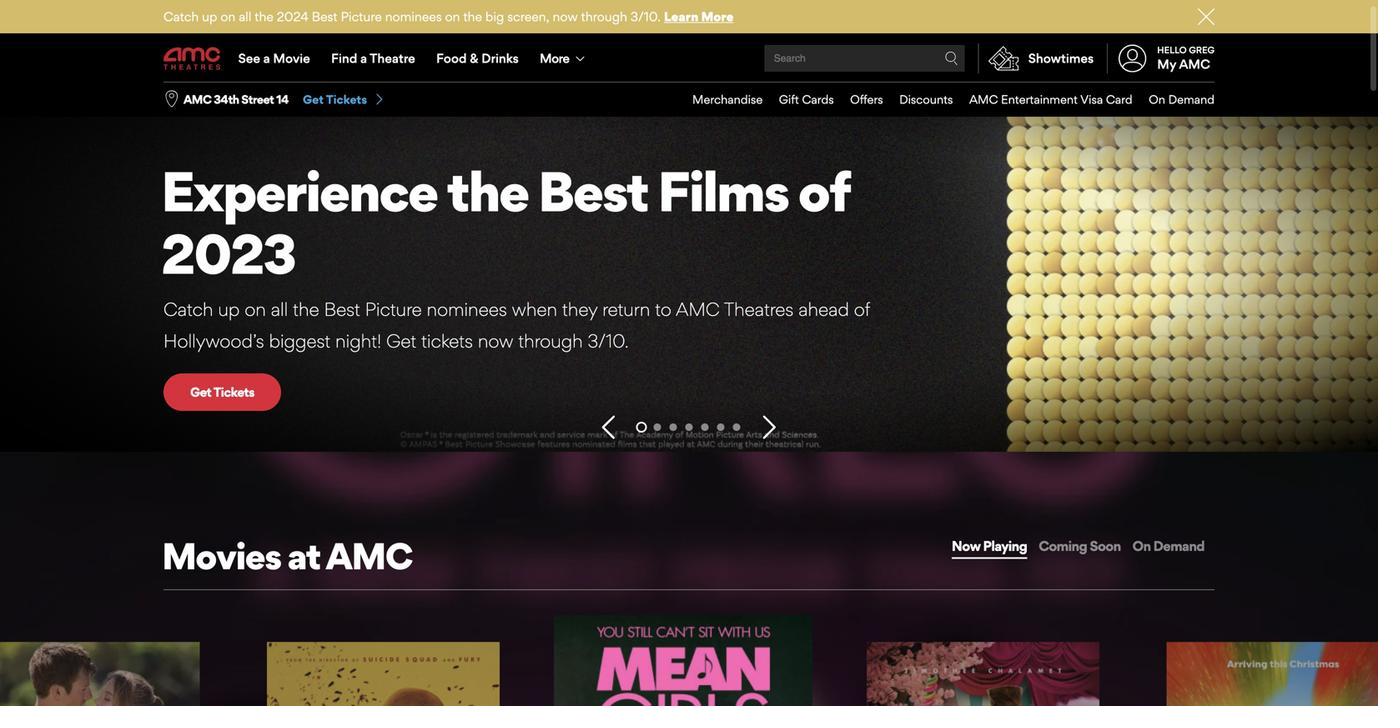 Task type: describe. For each thing, give the bounding box(es) containing it.
my
[[1158, 56, 1177, 72]]

amc 34th street 14
[[184, 92, 289, 107]]

catch for catch up on all the 2024 best picture nominees on the big screen, now through 3/10. learn more
[[164, 9, 199, 24]]

more inside button
[[540, 50, 570, 66]]

night!
[[336, 330, 382, 352]]

best inside the catch up on all the best picture nominees when they return to amc theatres ahead of hollywood's biggest night! get tickets now through 3/10.
[[324, 298, 360, 321]]

up for catch up on all the 2024 best picture nominees on the big screen, now through 3/10. learn more
[[202, 9, 217, 24]]

the for best
[[255, 9, 274, 24]]

hollywood's
[[164, 330, 264, 352]]

amc inside amc 34th street 14 button
[[184, 92, 212, 107]]

on demand button
[[1131, 536, 1207, 558]]

1 horizontal spatial 3/10.
[[631, 9, 661, 24]]

showtimes
[[1029, 50, 1094, 66]]

when
[[512, 298, 558, 321]]

search the AMC website text field
[[772, 52, 945, 65]]

movie poster for wonka image
[[867, 643, 1100, 707]]

see a movie link
[[228, 35, 321, 82]]

learn
[[664, 9, 699, 24]]

now
[[952, 538, 981, 555]]

food & drinks
[[437, 50, 519, 66]]

food & drinks link
[[426, 35, 530, 82]]

movie poster for anyone but you image
[[0, 643, 200, 707]]

see a movie
[[238, 50, 310, 66]]

theatres
[[724, 298, 794, 321]]

now playing button
[[951, 536, 1029, 558]]

coming soon button
[[1038, 536, 1123, 558]]

all for best
[[271, 298, 288, 321]]

of
[[855, 298, 870, 321]]

return
[[603, 298, 651, 321]]

food
[[437, 50, 467, 66]]

go to my account page element
[[1108, 35, 1215, 82]]

movie
[[273, 50, 310, 66]]

1 vertical spatial get tickets link
[[164, 374, 281, 411]]

on demand for on demand button
[[1133, 538, 1205, 555]]

0 horizontal spatial get
[[190, 385, 211, 400]]

0 vertical spatial nominees
[[385, 9, 442, 24]]

a for theatre
[[361, 50, 367, 66]]

movies
[[162, 534, 281, 579]]

catch for catch up on all the best picture nominees when they return to amc theatres ahead of hollywood's biggest night! get tickets now through 3/10.
[[164, 298, 213, 321]]

amc inside amc entertainment visa card 'link'
[[970, 92, 999, 107]]

menu containing more
[[164, 35, 1215, 82]]

street
[[241, 92, 274, 107]]

on demand link
[[1133, 83, 1215, 117]]

all for 2024
[[239, 9, 251, 24]]

1 horizontal spatial get tickets
[[303, 92, 367, 107]]

hello
[[1158, 45, 1187, 55]]

picture inside the catch up on all the best picture nominees when they return to amc theatres ahead of hollywood's biggest night! get tickets now through 3/10.
[[365, 298, 422, 321]]

theatre
[[370, 50, 415, 66]]

find a theatre link
[[321, 35, 426, 82]]

find
[[331, 50, 357, 66]]

at
[[288, 534, 320, 579]]

showtimes link
[[979, 43, 1094, 73]]

&
[[470, 50, 479, 66]]

gift cards link
[[763, 83, 834, 117]]

0 vertical spatial best
[[312, 9, 338, 24]]

screen,
[[508, 9, 550, 24]]

showtimes image
[[980, 43, 1029, 73]]

1 horizontal spatial tickets
[[326, 92, 367, 107]]

1 vertical spatial get tickets
[[190, 385, 254, 400]]

menu containing merchandise
[[677, 83, 1215, 117]]

amc entertainment visa card link
[[954, 83, 1133, 117]]

amc inside hello greg my amc
[[1180, 56, 1211, 72]]

34th
[[214, 92, 239, 107]]

demand for on demand button
[[1154, 538, 1205, 555]]

3/10. inside the catch up on all the best picture nominees when they return to amc theatres ahead of hollywood's biggest night! get tickets now through 3/10.
[[588, 330, 629, 352]]

big
[[486, 9, 504, 24]]

on for 'on demand' link
[[1149, 92, 1166, 107]]

close this dialog image
[[1350, 674, 1366, 691]]

find a theatre
[[331, 50, 415, 66]]



Task type: locate. For each thing, give the bounding box(es) containing it.
all up 'see'
[[239, 9, 251, 24]]

on inside on demand button
[[1133, 538, 1151, 555]]

amc logo image
[[164, 47, 222, 70], [164, 47, 222, 70]]

amc entertainment visa card
[[970, 92, 1133, 107]]

tickets
[[326, 92, 367, 107], [214, 385, 254, 400]]

up
[[202, 9, 217, 24], [218, 298, 240, 321]]

1 vertical spatial demand
[[1154, 538, 1205, 555]]

0 vertical spatial on demand
[[1149, 92, 1215, 107]]

0 horizontal spatial now
[[478, 330, 514, 352]]

menu down learn on the top of page
[[164, 35, 1215, 82]]

on up food
[[445, 9, 460, 24]]

get tickets link down find
[[303, 92, 386, 107]]

now right screen,
[[553, 9, 578, 24]]

amc down the showtimes image
[[970, 92, 999, 107]]

more right learn on the top of page
[[702, 9, 734, 24]]

0 horizontal spatial a
[[263, 50, 270, 66]]

1 horizontal spatial more
[[702, 9, 734, 24]]

up inside the catch up on all the best picture nominees when they return to amc theatres ahead of hollywood's biggest night! get tickets now through 3/10.
[[218, 298, 240, 321]]

get right night!
[[387, 330, 417, 352]]

1 horizontal spatial get
[[303, 92, 324, 107]]

all
[[239, 9, 251, 24], [271, 298, 288, 321]]

get inside the catch up on all the best picture nominees when they return to amc theatres ahead of hollywood's biggest night! get tickets now through 3/10.
[[387, 330, 417, 352]]

all up biggest
[[271, 298, 288, 321]]

1 vertical spatial best
[[324, 298, 360, 321]]

discounts
[[900, 92, 954, 107]]

get tickets
[[303, 92, 367, 107], [190, 385, 254, 400]]

tickets down hollywood's
[[214, 385, 254, 400]]

0 vertical spatial 3/10.
[[631, 9, 661, 24]]

offers link
[[834, 83, 884, 117]]

catch
[[164, 9, 199, 24], [164, 298, 213, 321]]

offers
[[851, 92, 884, 107]]

on inside 'on demand' link
[[1149, 92, 1166, 107]]

1 horizontal spatial get tickets link
[[303, 92, 386, 107]]

the left big
[[464, 9, 482, 24]]

0 horizontal spatial tickets
[[214, 385, 254, 400]]

see
[[238, 50, 260, 66]]

movie poster for migration image
[[1167, 643, 1379, 707]]

a right 'see'
[[263, 50, 270, 66]]

a for movie
[[263, 50, 270, 66]]

3/10. left learn on the top of page
[[631, 9, 661, 24]]

the up biggest
[[293, 298, 319, 321]]

0 vertical spatial on
[[1149, 92, 1166, 107]]

0 horizontal spatial get tickets
[[190, 385, 254, 400]]

on demand down my on the right top of page
[[1149, 92, 1215, 107]]

0 vertical spatial get tickets link
[[303, 92, 386, 107]]

playing
[[984, 538, 1028, 555]]

tickets
[[421, 330, 473, 352]]

discounts link
[[884, 83, 954, 117]]

2 horizontal spatial get
[[387, 330, 417, 352]]

2 horizontal spatial on
[[445, 9, 460, 24]]

on right soon
[[1133, 538, 1151, 555]]

get tickets down find
[[303, 92, 367, 107]]

through
[[581, 9, 628, 24], [519, 330, 583, 352]]

on
[[1149, 92, 1166, 107], [1133, 538, 1151, 555]]

1 vertical spatial through
[[519, 330, 583, 352]]

more
[[702, 9, 734, 24], [540, 50, 570, 66]]

0 vertical spatial get
[[303, 92, 324, 107]]

1 vertical spatial 3/10.
[[588, 330, 629, 352]]

3/10.
[[631, 9, 661, 24], [588, 330, 629, 352]]

catch up on all the best picture nominees when they return to amc theatres ahead of hollywood's biggest night! get tickets now through 3/10.
[[164, 298, 870, 352]]

drinks
[[482, 50, 519, 66]]

nominees up tickets
[[427, 298, 507, 321]]

movie poster for the beekeeper image
[[267, 643, 500, 707]]

1 catch from the top
[[164, 9, 199, 24]]

0 vertical spatial more
[[702, 9, 734, 24]]

best up night!
[[324, 298, 360, 321]]

biggest
[[269, 330, 331, 352]]

0 horizontal spatial on
[[221, 9, 236, 24]]

get tickets down hollywood's
[[190, 385, 254, 400]]

1 vertical spatial more
[[540, 50, 570, 66]]

hello greg my amc
[[1158, 45, 1215, 72]]

1 horizontal spatial on
[[245, 298, 266, 321]]

coming
[[1039, 538, 1088, 555]]

amc down greg
[[1180, 56, 1211, 72]]

amc inside the catch up on all the best picture nominees when they return to amc theatres ahead of hollywood's biggest night! get tickets now through 3/10.
[[676, 298, 720, 321]]

the
[[255, 9, 274, 24], [464, 9, 482, 24], [293, 298, 319, 321]]

the for picture
[[293, 298, 319, 321]]

on inside the catch up on all the best picture nominees when they return to amc theatres ahead of hollywood's biggest night! get tickets now through 3/10.
[[245, 298, 266, 321]]

a right find
[[361, 50, 367, 66]]

more down screen,
[[540, 50, 570, 66]]

now playing
[[952, 538, 1028, 555]]

now right tickets
[[478, 330, 514, 352]]

demand down hello greg my amc
[[1169, 92, 1215, 107]]

dialog
[[0, 0, 1379, 707]]

through inside the catch up on all the best picture nominees when they return to amc theatres ahead of hollywood's biggest night! get tickets now through 3/10.
[[519, 330, 583, 352]]

demand right soon
[[1154, 538, 1205, 555]]

get tickets link down hollywood's
[[164, 374, 281, 411]]

greg
[[1190, 45, 1215, 55]]

get tickets link
[[303, 92, 386, 107], [164, 374, 281, 411]]

get right 14
[[303, 92, 324, 107]]

to
[[655, 298, 672, 321]]

1 vertical spatial now
[[478, 330, 514, 352]]

on for best
[[221, 9, 236, 24]]

1 vertical spatial tickets
[[214, 385, 254, 400]]

on
[[221, 9, 236, 24], [445, 9, 460, 24], [245, 298, 266, 321]]

tickets down find
[[326, 92, 367, 107]]

14
[[276, 92, 289, 107]]

they
[[562, 298, 598, 321]]

more button
[[530, 35, 599, 82]]

0 vertical spatial through
[[581, 9, 628, 24]]

a
[[263, 50, 270, 66], [361, 50, 367, 66]]

0 vertical spatial demand
[[1169, 92, 1215, 107]]

on for picture
[[245, 298, 266, 321]]

on up see a movie link
[[221, 9, 236, 24]]

on for on demand button
[[1133, 538, 1151, 555]]

up up hollywood's
[[218, 298, 240, 321]]

soon
[[1090, 538, 1121, 555]]

catch up on all the 2024 best picture nominees on the big screen, now through 3/10. learn more
[[164, 9, 734, 24]]

cards
[[802, 92, 834, 107]]

the left 2024
[[255, 9, 274, 24]]

through up more button on the left top
[[581, 9, 628, 24]]

1 vertical spatial all
[[271, 298, 288, 321]]

catch inside the catch up on all the best picture nominees when they return to amc theatres ahead of hollywood's biggest night! get tickets now through 3/10.
[[164, 298, 213, 321]]

0 horizontal spatial all
[[239, 9, 251, 24]]

merchandise
[[693, 92, 763, 107]]

3/10. down return
[[588, 330, 629, 352]]

0 vertical spatial menu
[[164, 35, 1215, 82]]

ahead
[[799, 298, 850, 321]]

0 horizontal spatial up
[[202, 9, 217, 24]]

on up hollywood's
[[245, 298, 266, 321]]

2024
[[277, 9, 309, 24]]

2 horizontal spatial the
[[464, 9, 482, 24]]

nominees up theatre
[[385, 9, 442, 24]]

1 vertical spatial get
[[387, 330, 417, 352]]

0 vertical spatial picture
[[341, 9, 382, 24]]

0 horizontal spatial more
[[540, 50, 570, 66]]

0 vertical spatial all
[[239, 9, 251, 24]]

gift cards
[[779, 92, 834, 107]]

now
[[553, 9, 578, 24], [478, 330, 514, 352]]

0 horizontal spatial the
[[255, 9, 274, 24]]

card
[[1107, 92, 1133, 107]]

nominees
[[385, 9, 442, 24], [427, 298, 507, 321]]

1 vertical spatial catch
[[164, 298, 213, 321]]

0 vertical spatial get tickets
[[303, 92, 367, 107]]

get down hollywood's
[[190, 385, 211, 400]]

menu down the 'submit search icon'
[[677, 83, 1215, 117]]

best right 2024
[[312, 9, 338, 24]]

the inside the catch up on all the best picture nominees when they return to amc theatres ahead of hollywood's biggest night! get tickets now through 3/10.
[[293, 298, 319, 321]]

picture up night!
[[365, 298, 422, 321]]

on demand
[[1149, 92, 1215, 107], [1133, 538, 1205, 555]]

demand for 'on demand' link
[[1169, 92, 1215, 107]]

best picture showcase 2024 image
[[0, 77, 1379, 452]]

coming soon
[[1039, 538, 1121, 555]]

0 vertical spatial tickets
[[326, 92, 367, 107]]

visa
[[1081, 92, 1104, 107]]

entertainment
[[1002, 92, 1078, 107]]

2 vertical spatial get
[[190, 385, 211, 400]]

learn more link
[[664, 9, 734, 24]]

1 horizontal spatial the
[[293, 298, 319, 321]]

0 vertical spatial catch
[[164, 9, 199, 24]]

0 vertical spatial now
[[553, 9, 578, 24]]

1 vertical spatial menu
[[677, 83, 1215, 117]]

best
[[312, 9, 338, 24], [324, 298, 360, 321]]

1 horizontal spatial up
[[218, 298, 240, 321]]

1 horizontal spatial all
[[271, 298, 288, 321]]

demand inside button
[[1154, 538, 1205, 555]]

1 vertical spatial picture
[[365, 298, 422, 321]]

1 vertical spatial nominees
[[427, 298, 507, 321]]

1 horizontal spatial a
[[361, 50, 367, 66]]

1 vertical spatial on demand
[[1133, 538, 1205, 555]]

1 vertical spatial up
[[218, 298, 240, 321]]

now inside the catch up on all the best picture nominees when they return to amc theatres ahead of hollywood's biggest night! get tickets now through 3/10.
[[478, 330, 514, 352]]

get
[[303, 92, 324, 107], [387, 330, 417, 352], [190, 385, 211, 400]]

0 horizontal spatial 3/10.
[[588, 330, 629, 352]]

submit search icon image
[[945, 52, 959, 65]]

nominees inside the catch up on all the best picture nominees when they return to amc theatres ahead of hollywood's biggest night! get tickets now through 3/10.
[[427, 298, 507, 321]]

on demand right soon
[[1133, 538, 1205, 555]]

on demand inside button
[[1133, 538, 1205, 555]]

all inside the catch up on all the best picture nominees when they return to amc theatres ahead of hollywood's biggest night! get tickets now through 3/10.
[[271, 298, 288, 321]]

1 a from the left
[[263, 50, 270, 66]]

movies at amc
[[162, 534, 412, 579]]

amc
[[1180, 56, 1211, 72], [970, 92, 999, 107], [184, 92, 212, 107], [676, 298, 720, 321], [326, 534, 412, 579]]

gift
[[779, 92, 799, 107]]

1 vertical spatial on
[[1133, 538, 1151, 555]]

amc right at
[[326, 534, 412, 579]]

up left 2024
[[202, 9, 217, 24]]

picture
[[341, 9, 382, 24], [365, 298, 422, 321]]

1 horizontal spatial now
[[553, 9, 578, 24]]

merchandise link
[[677, 83, 763, 117]]

2 a from the left
[[361, 50, 367, 66]]

picture up find a theatre
[[341, 9, 382, 24]]

menu
[[164, 35, 1215, 82], [677, 83, 1215, 117]]

amc 34th street 14 button
[[184, 92, 289, 108]]

2 catch from the top
[[164, 298, 213, 321]]

amc left 34th
[[184, 92, 212, 107]]

0 horizontal spatial get tickets link
[[164, 374, 281, 411]]

through down when
[[519, 330, 583, 352]]

on demand for 'on demand' link
[[1149, 92, 1215, 107]]

demand
[[1169, 92, 1215, 107], [1154, 538, 1205, 555]]

on down my on the right top of page
[[1149, 92, 1166, 107]]

up for catch up on all the best picture nominees when they return to amc theatres ahead of hollywood's biggest night! get tickets now through 3/10.
[[218, 298, 240, 321]]

movie poster for mean girls image
[[554, 616, 813, 707]]

amc right to
[[676, 298, 720, 321]]

user profile image
[[1110, 45, 1157, 72]]

0 vertical spatial up
[[202, 9, 217, 24]]



Task type: vqa. For each thing, say whether or not it's contained in the screenshot.
New to the middle
no



